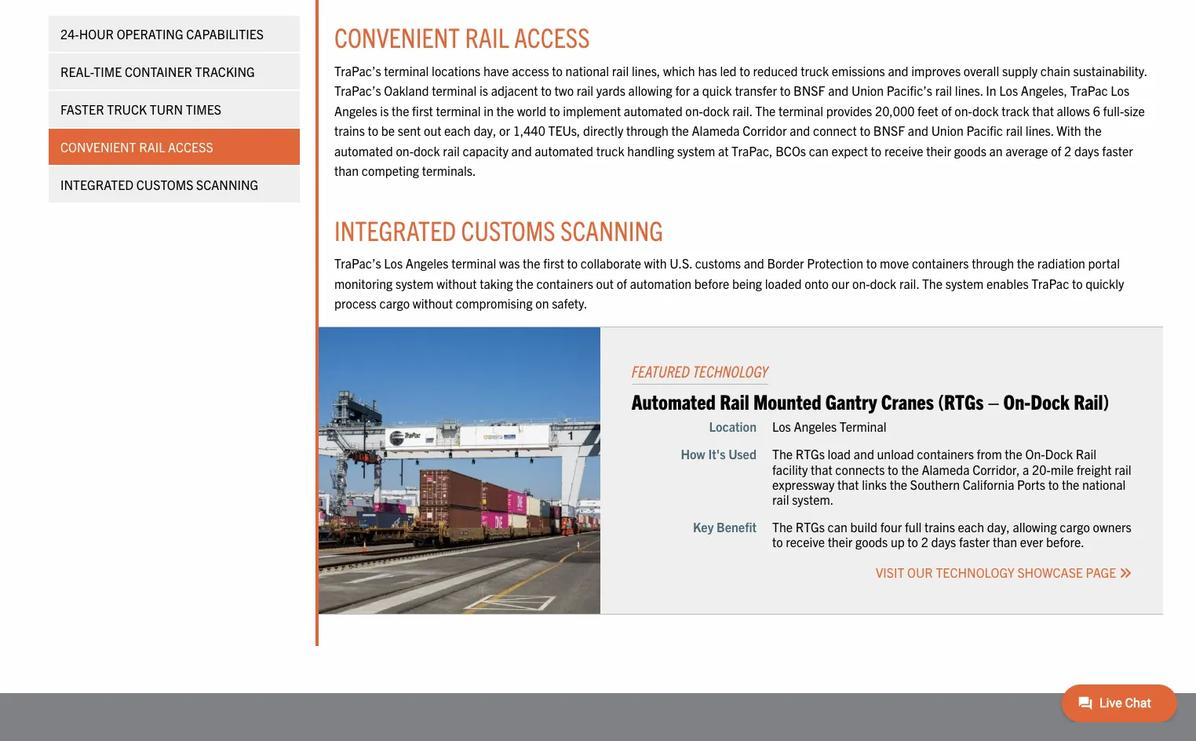 Task type: locate. For each thing, give the bounding box(es) containing it.
goods down 'pacific'
[[954, 143, 987, 158]]

and inside the trapac's los angeles terminal was the first to collaborate with u.s. customs and border protection to move containers through the radiation portal monitoring system without taking the containers out of automation before being loaded onto our on-dock rail. the system enables trapac to quickly process cargo without compromising on safety.
[[744, 255, 764, 271]]

scanning down convenient rail access link
[[196, 177, 258, 192]]

without left compromising
[[413, 296, 453, 311]]

1 vertical spatial can
[[828, 519, 848, 535]]

1 vertical spatial of
[[1051, 143, 1062, 158]]

24-
[[60, 26, 79, 42]]

0 vertical spatial dock
[[1031, 388, 1070, 414]]

receive down 20,000
[[885, 143, 924, 158]]

through inside trapac's terminal locations have access to national rail lines, which has led to reduced truck emissions and improves overall supply chain sustainability. trapac's oakland terminal is adjacent to two rail yards allowing for a quick transfer to bnsf and union pacific's rail lines. in los angeles, trapac los angeles is the first terminal in the world to implement automated on-dock rail. the terminal provides 20,000 feet of on-dock track that allows 6 full-size trains to be sent out each day, or 1,440 teus, directly through the alameda corridor and connect to bnsf and union pacific rail lines. with the automated on-dock rail capacity and automated truck handling system at trapac, bcos can expect to receive their goods an average of 2 days faster than competing terminals.
[[626, 123, 669, 138]]

out right sent
[[424, 123, 442, 138]]

to down reduced
[[780, 83, 791, 98]]

1 vertical spatial convenient
[[60, 139, 136, 155]]

0 vertical spatial can
[[809, 143, 829, 158]]

goods inside trapac's terminal locations have access to national rail lines, which has led to reduced truck emissions and improves overall supply chain sustainability. trapac's oakland terminal is adjacent to two rail yards allowing for a quick transfer to bnsf and union pacific's rail lines. in los angeles, trapac los angeles is the first terminal in the world to implement automated on-dock rail. the terminal provides 20,000 feet of on-dock track that allows 6 full-size trains to be sent out each day, or 1,440 teus, directly through the alameda corridor and connect to bnsf and union pacific rail lines. with the automated on-dock rail capacity and automated truck handling system at trapac, bcos can expect to receive their goods an average of 2 days faster than competing terminals.
[[954, 143, 987, 158]]

1 horizontal spatial bnsf
[[874, 123, 905, 138]]

los up monitoring
[[384, 255, 403, 271]]

automated down for
[[624, 103, 683, 118]]

technology
[[693, 361, 768, 381], [936, 564, 1015, 580]]

without left taking
[[437, 275, 477, 291]]

rail up the location
[[720, 388, 749, 414]]

0 vertical spatial on-
[[1004, 388, 1031, 414]]

trapac
[[1071, 83, 1108, 98], [1032, 275, 1069, 291]]

los down mounted
[[772, 419, 791, 434]]

rail
[[465, 20, 509, 54], [139, 139, 165, 155], [720, 388, 749, 414], [1076, 446, 1097, 462]]

feet
[[918, 103, 939, 118]]

1 vertical spatial containers
[[536, 275, 593, 291]]

truck
[[801, 62, 829, 78], [596, 143, 625, 158]]

1 vertical spatial alameda
[[922, 461, 970, 477]]

trapac's
[[334, 62, 381, 78], [334, 83, 381, 98], [334, 255, 381, 271]]

0 horizontal spatial of
[[617, 275, 627, 291]]

faster inside trapac's terminal locations have access to national rail lines, which has led to reduced truck emissions and improves overall supply chain sustainability. trapac's oakland terminal is adjacent to two rail yards allowing for a quick transfer to bnsf and union pacific's rail lines. in los angeles, trapac los angeles is the first terminal in the world to implement automated on-dock rail. the terminal provides 20,000 feet of on-dock track that allows 6 full-size trains to be sent out each day, or 1,440 teus, directly through the alameda corridor and connect to bnsf and union pacific rail lines. with the automated on-dock rail capacity and automated truck handling system at trapac, bcos can expect to receive their goods an average of 2 days faster than competing terminals.
[[1102, 143, 1133, 158]]

0 horizontal spatial allowing
[[628, 83, 673, 98]]

on- inside the rtgs load and unload containers from the on-dock rail facility that connects to the alameda corridor, a 20-mile freight rail expressway that links the southern california ports to the national rail system.
[[1026, 446, 1045, 462]]

footer
[[0, 693, 1196, 741]]

trains left be in the top left of the page
[[334, 123, 365, 138]]

national
[[566, 62, 609, 78], [1083, 476, 1126, 492]]

1 horizontal spatial than
[[993, 534, 1018, 550]]

than left ever
[[993, 534, 1018, 550]]

cargo
[[380, 296, 410, 311], [1060, 519, 1090, 535]]

2 down the with
[[1065, 143, 1072, 158]]

allowing inside the rtgs can build four full trains each day, allowing cargo owners to receive their goods up to 2 days faster than ever before.
[[1013, 519, 1057, 535]]

portal
[[1088, 255, 1120, 271]]

the inside trapac's terminal locations have access to national rail lines, which has led to reduced truck emissions and improves overall supply chain sustainability. trapac's oakland terminal is adjacent to two rail yards allowing for a quick transfer to bnsf and union pacific's rail lines. in los angeles, trapac los angeles is the first terminal in the world to implement automated on-dock rail. the terminal provides 20,000 feet of on-dock track that allows 6 full-size trains to be sent out each day, or 1,440 teus, directly through the alameda corridor and connect to bnsf and union pacific rail lines. with the automated on-dock rail capacity and automated truck handling system at trapac, bcos can expect to receive their goods an average of 2 days faster than competing terminals.
[[755, 103, 776, 118]]

0 horizontal spatial convenient
[[60, 139, 136, 155]]

0 vertical spatial a
[[693, 83, 700, 98]]

customs up was
[[461, 213, 556, 247]]

teus,
[[548, 123, 580, 138]]

2 horizontal spatial angeles
[[794, 419, 837, 434]]

trapac inside trapac's terminal locations have access to national rail lines, which has led to reduced truck emissions and improves overall supply chain sustainability. trapac's oakland terminal is adjacent to two rail yards allowing for a quick transfer to bnsf and union pacific's rail lines. in los angeles, trapac los angeles is the first terminal in the world to implement automated on-dock rail. the terminal provides 20,000 feet of on-dock track that allows 6 full-size trains to be sent out each day, or 1,440 teus, directly through the alameda corridor and connect to bnsf and union pacific rail lines. with the automated on-dock rail capacity and automated truck handling system at trapac, bcos can expect to receive their goods an average of 2 days faster than competing terminals.
[[1071, 83, 1108, 98]]

the inside the rtgs can build four full trains each day, allowing cargo owners to receive their goods up to 2 days faster than ever before.
[[772, 519, 793, 535]]

ever
[[1020, 534, 1044, 550]]

2 vertical spatial of
[[617, 275, 627, 291]]

bcos
[[776, 143, 806, 158]]

day, inside trapac's terminal locations have access to national rail lines, which has led to reduced truck emissions and improves overall supply chain sustainability. trapac's oakland terminal is adjacent to two rail yards allowing for a quick transfer to bnsf and union pacific's rail lines. in los angeles, trapac los angeles is the first terminal in the world to implement automated on-dock rail. the terminal provides 20,000 feet of on-dock track that allows 6 full-size trains to be sent out each day, or 1,440 teus, directly through the alameda corridor and connect to bnsf and union pacific rail lines. with the automated on-dock rail capacity and automated truck handling system at trapac, bcos can expect to receive their goods an average of 2 days faster than competing terminals.
[[474, 123, 496, 138]]

0 horizontal spatial days
[[931, 534, 956, 550]]

1 vertical spatial national
[[1083, 476, 1126, 492]]

rtgs inside the rtgs can build four full trains each day, allowing cargo owners to receive their goods up to 2 days faster than ever before.
[[796, 519, 825, 535]]

1 vertical spatial customs
[[461, 213, 556, 247]]

access down times
[[168, 139, 213, 155]]

dock inside the rtgs load and unload containers from the on-dock rail facility that connects to the alameda corridor, a 20-mile freight rail expressway that links the southern california ports to the national rail system.
[[1045, 446, 1073, 462]]

days right full
[[931, 534, 956, 550]]

6
[[1093, 103, 1101, 118]]

truck down directly
[[596, 143, 625, 158]]

first inside the trapac's los angeles terminal was the first to collaborate with u.s. customs and border protection to move containers through the radiation portal monitoring system without taking the containers out of automation before being loaded onto our on-dock rail. the system enables trapac to quickly process cargo without compromising on safety.
[[543, 255, 564, 271]]

than left competing
[[334, 163, 359, 179]]

competing
[[362, 163, 419, 179]]

an
[[990, 143, 1003, 158]]

to left two
[[541, 83, 552, 98]]

1 horizontal spatial union
[[932, 123, 964, 138]]

receive inside the rtgs can build four full trains each day, allowing cargo owners to receive their goods up to 2 days faster than ever before.
[[786, 534, 825, 550]]

rtgs down the system.
[[796, 519, 825, 535]]

than inside trapac's terminal locations have access to national rail lines, which has led to reduced truck emissions and improves overall supply chain sustainability. trapac's oakland terminal is adjacent to two rail yards allowing for a quick transfer to bnsf and union pacific's rail lines. in los angeles, trapac los angeles is the first terminal in the world to implement automated on-dock rail. the terminal provides 20,000 feet of on-dock track that allows 6 full-size trains to be sent out each day, or 1,440 teus, directly through the alameda corridor and connect to bnsf and union pacific rail lines. with the automated on-dock rail capacity and automated truck handling system at trapac, bcos can expect to receive their goods an average of 2 days faster than competing terminals.
[[334, 163, 359, 179]]

yards
[[596, 83, 626, 98]]

0 horizontal spatial each
[[444, 123, 471, 138]]

0 vertical spatial national
[[566, 62, 609, 78]]

and right load
[[854, 446, 874, 462]]

out down "collaborate"
[[596, 275, 614, 291]]

compromising
[[456, 296, 533, 311]]

0 vertical spatial their
[[927, 143, 951, 158]]

0 horizontal spatial faster
[[959, 534, 990, 550]]

of
[[942, 103, 952, 118], [1051, 143, 1062, 158], [617, 275, 627, 291]]

0 horizontal spatial through
[[626, 123, 669, 138]]

receive inside trapac's terminal locations have access to national rail lines, which has led to reduced truck emissions and improves overall supply chain sustainability. trapac's oakland terminal is adjacent to two rail yards allowing for a quick transfer to bnsf and union pacific's rail lines. in los angeles, trapac los angeles is the first terminal in the world to implement automated on-dock rail. the terminal provides 20,000 feet of on-dock track that allows 6 full-size trains to be sent out each day, or 1,440 teus, directly through the alameda corridor and connect to bnsf and union pacific rail lines. with the automated on-dock rail capacity and automated truck handling system at trapac, bcos can expect to receive their goods an average of 2 days faster than competing terminals.
[[885, 143, 924, 158]]

has
[[698, 62, 717, 78]]

0 horizontal spatial alameda
[[692, 123, 740, 138]]

and up provides
[[828, 83, 849, 98]]

access inside convenient rail access link
[[168, 139, 213, 155]]

first inside trapac's terminal locations have access to national rail lines, which has led to reduced truck emissions and improves overall supply chain sustainability. trapac's oakland terminal is adjacent to two rail yards allowing for a quick transfer to bnsf and union pacific's rail lines. in los angeles, trapac los angeles is the first terminal in the world to implement automated on-dock rail. the terminal provides 20,000 feet of on-dock track that allows 6 full-size trains to be sent out each day, or 1,440 teus, directly through the alameda corridor and connect to bnsf and union pacific rail lines. with the automated on-dock rail capacity and automated truck handling system at trapac, bcos can expect to receive their goods an average of 2 days faster than competing terminals.
[[412, 103, 433, 118]]

0 vertical spatial bnsf
[[794, 83, 825, 98]]

their down feet
[[927, 143, 951, 158]]

bnsf down 20,000
[[874, 123, 905, 138]]

1 horizontal spatial day,
[[987, 519, 1010, 535]]

of down "collaborate"
[[617, 275, 627, 291]]

dock inside the trapac's los angeles terminal was the first to collaborate with u.s. customs and border protection to move containers through the radiation portal monitoring system without taking the containers out of automation before being loaded onto our on-dock rail. the system enables trapac to quickly process cargo without compromising on safety.
[[870, 275, 897, 291]]

0 vertical spatial integrated
[[60, 177, 134, 192]]

integrated down faster
[[60, 177, 134, 192]]

full
[[905, 519, 922, 535]]

1 horizontal spatial alameda
[[922, 461, 970, 477]]

a right for
[[693, 83, 700, 98]]

1 vertical spatial a
[[1023, 461, 1029, 477]]

integrated customs scanning down convenient rail access link
[[60, 177, 258, 192]]

corridor,
[[973, 461, 1020, 477]]

trapac's for convenient rail access
[[334, 62, 381, 78]]

faster down full-
[[1102, 143, 1133, 158]]

0 vertical spatial angeles
[[334, 103, 377, 118]]

rail. inside trapac's terminal locations have access to national rail lines, which has led to reduced truck emissions and improves overall supply chain sustainability. trapac's oakland terminal is adjacent to two rail yards allowing for a quick transfer to bnsf and union pacific's rail lines. in los angeles, trapac los angeles is the first terminal in the world to implement automated on-dock rail. the terminal provides 20,000 feet of on-dock track that allows 6 full-size trains to be sent out each day, or 1,440 teus, directly through the alameda corridor and connect to bnsf and union pacific rail lines. with the automated on-dock rail capacity and automated truck handling system at trapac, bcos can expect to receive their goods an average of 2 days faster than competing terminals.
[[733, 103, 752, 118]]

2 horizontal spatial that
[[1033, 103, 1054, 118]]

dock left rail)
[[1031, 388, 1070, 414]]

0 vertical spatial trapac
[[1071, 83, 1108, 98]]

the
[[755, 103, 776, 118], [922, 275, 943, 291], [772, 446, 793, 462], [772, 519, 793, 535]]

1 vertical spatial integrated
[[334, 213, 456, 247]]

lines. up average
[[1026, 123, 1054, 138]]

trapac up 6
[[1071, 83, 1108, 98]]

rtgs for load
[[796, 446, 825, 462]]

trains inside the rtgs can build four full trains each day, allowing cargo owners to receive their goods up to 2 days faster than ever before.
[[925, 519, 955, 535]]

technology down the rtgs can build four full trains each day, allowing cargo owners to receive their goods up to 2 days faster than ever before.
[[936, 564, 1015, 580]]

trains right full
[[925, 519, 955, 535]]

on- down sent
[[396, 143, 414, 158]]

is up in
[[480, 83, 488, 98]]

1 vertical spatial rail.
[[900, 275, 919, 291]]

union
[[852, 83, 884, 98], [932, 123, 964, 138]]

taking
[[480, 275, 513, 291]]

1 vertical spatial union
[[932, 123, 964, 138]]

alameda left from
[[922, 461, 970, 477]]

radiation
[[1038, 255, 1086, 271]]

0 vertical spatial each
[[444, 123, 471, 138]]

key
[[693, 519, 714, 535]]

1 vertical spatial dock
[[1045, 446, 1073, 462]]

0 horizontal spatial trapac
[[1032, 275, 1069, 291]]

and up being
[[744, 255, 764, 271]]

the left enables
[[922, 275, 943, 291]]

terminal up taking
[[452, 255, 496, 271]]

cranes
[[881, 388, 934, 414]]

capabilities
[[186, 26, 264, 42]]

0 horizontal spatial integrated customs scanning
[[60, 177, 258, 192]]

union down emissions
[[852, 83, 884, 98]]

day,
[[474, 123, 496, 138], [987, 519, 1010, 535]]

connects
[[836, 461, 885, 477]]

expressway
[[772, 476, 835, 492]]

automated down be in the top left of the page
[[334, 143, 393, 158]]

angeles inside trapac's terminal locations have access to national rail lines, which has led to reduced truck emissions and improves overall supply chain sustainability. trapac's oakland terminal is adjacent to two rail yards allowing for a quick transfer to bnsf and union pacific's rail lines. in los angeles, trapac los angeles is the first terminal in the world to implement automated on-dock rail. the terminal provides 20,000 feet of on-dock track that allows 6 full-size trains to be sent out each day, or 1,440 teus, directly through the alameda corridor and connect to bnsf and union pacific rail lines. with the automated on-dock rail capacity and automated truck handling system at trapac, bcos can expect to receive their goods an average of 2 days faster than competing terminals.
[[334, 103, 377, 118]]

led
[[720, 62, 737, 78]]

rail right mile
[[1076, 446, 1097, 462]]

angeles inside the trapac's los angeles terminal was the first to collaborate with u.s. customs and border protection to move containers through the radiation portal monitoring system without taking the containers out of automation before being loaded onto our on-dock rail. the system enables trapac to quickly process cargo without compromising on safety.
[[406, 255, 449, 271]]

dock left freight
[[1045, 446, 1073, 462]]

0 horizontal spatial is
[[380, 103, 389, 118]]

technology up the location
[[693, 361, 768, 381]]

1 vertical spatial out
[[596, 275, 614, 291]]

and
[[888, 62, 909, 78], [828, 83, 849, 98], [790, 123, 810, 138], [908, 123, 929, 138], [511, 143, 532, 158], [744, 255, 764, 271], [854, 446, 874, 462]]

it's
[[708, 446, 726, 462]]

alameda inside the rtgs load and unload containers from the on-dock rail facility that connects to the alameda corridor, a 20-mile freight rail expressway that links the southern california ports to the national rail system.
[[922, 461, 970, 477]]

1 rtgs from the top
[[796, 446, 825, 462]]

1 vertical spatial goods
[[856, 534, 888, 550]]

being
[[732, 275, 762, 291]]

page
[[1086, 564, 1117, 580]]

2 rtgs from the top
[[796, 519, 825, 535]]

dock down the quick
[[703, 103, 730, 118]]

gantry
[[826, 388, 877, 414]]

1 vertical spatial trains
[[925, 519, 955, 535]]

rail inside the rtgs load and unload containers from the on-dock rail facility that connects to the alameda corridor, a 20-mile freight rail expressway that links the southern california ports to the national rail system.
[[1076, 446, 1097, 462]]

trapac,
[[732, 143, 773, 158]]

average
[[1006, 143, 1048, 158]]

than inside the rtgs can build four full trains each day, allowing cargo owners to receive their goods up to 2 days faster than ever before.
[[993, 534, 1018, 550]]

1 trapac's from the top
[[334, 62, 381, 78]]

that up the system.
[[811, 461, 833, 477]]

1 horizontal spatial rail.
[[900, 275, 919, 291]]

of inside the trapac's los angeles terminal was the first to collaborate with u.s. customs and border protection to move containers through the radiation portal monitoring system without taking the containers out of automation before being loaded onto our on-dock rail. the system enables trapac to quickly process cargo without compromising on safety.
[[617, 275, 627, 291]]

of right feet
[[942, 103, 952, 118]]

transfer
[[735, 83, 777, 98]]

tracking
[[195, 64, 255, 79]]

lines,
[[632, 62, 661, 78]]

2 right up
[[921, 534, 929, 550]]

1 vertical spatial receive
[[786, 534, 825, 550]]

on- inside the trapac's los angeles terminal was the first to collaborate with u.s. customs and border protection to move containers through the radiation portal monitoring system without taking the containers out of automation before being loaded onto our on-dock rail. the system enables trapac to quickly process cargo without compromising on safety.
[[853, 275, 870, 291]]

rail up yards
[[612, 62, 629, 78]]

0 vertical spatial days
[[1075, 143, 1100, 158]]

the down the system.
[[772, 519, 793, 535]]

trapac's inside the trapac's los angeles terminal was the first to collaborate with u.s. customs and border protection to move containers through the radiation portal monitoring system without taking the containers out of automation before being loaded onto our on-dock rail. the system enables trapac to quickly process cargo without compromising on safety.
[[334, 255, 381, 271]]

rail. inside the trapac's los angeles terminal was the first to collaborate with u.s. customs and border protection to move containers through the radiation portal monitoring system without taking the containers out of automation before being loaded onto our on-dock rail. the system enables trapac to quickly process cargo without compromising on safety.
[[900, 275, 919, 291]]

automated down teus,
[[535, 143, 594, 158]]

through
[[626, 123, 669, 138], [972, 255, 1014, 271]]

customs down convenient rail access link
[[136, 177, 193, 192]]

1 vertical spatial without
[[413, 296, 453, 311]]

0 horizontal spatial customs
[[136, 177, 193, 192]]

0 vertical spatial convenient rail access
[[334, 20, 590, 54]]

0 horizontal spatial 2
[[921, 534, 929, 550]]

to right ports
[[1049, 476, 1059, 492]]

in
[[986, 83, 997, 98]]

bnsf down reduced
[[794, 83, 825, 98]]

1 vertical spatial on-
[[1026, 446, 1045, 462]]

1 vertical spatial first
[[543, 255, 564, 271]]

allowing
[[628, 83, 673, 98], [1013, 519, 1057, 535]]

is up be in the top left of the page
[[380, 103, 389, 118]]

0 vertical spatial access
[[514, 20, 590, 54]]

each up capacity
[[444, 123, 471, 138]]

3 trapac's from the top
[[334, 255, 381, 271]]

1 vertical spatial through
[[972, 255, 1014, 271]]

1 vertical spatial rtgs
[[796, 519, 825, 535]]

location
[[709, 419, 757, 434]]

real-time container tracking link
[[49, 53, 300, 89]]

that down angeles,
[[1033, 103, 1054, 118]]

their down the system.
[[828, 534, 853, 550]]

system right monitoring
[[396, 275, 434, 291]]

the up expressway at the bottom
[[772, 446, 793, 462]]

1 vertical spatial access
[[168, 139, 213, 155]]

0 vertical spatial rail.
[[733, 103, 752, 118]]

links
[[862, 476, 887, 492]]

0 horizontal spatial than
[[334, 163, 359, 179]]

access up access
[[514, 20, 590, 54]]

each down the california
[[958, 519, 985, 535]]

cargo left owners
[[1060, 519, 1090, 535]]

their
[[927, 143, 951, 158], [828, 534, 853, 550]]

0 horizontal spatial receive
[[786, 534, 825, 550]]

1 horizontal spatial truck
[[801, 62, 829, 78]]

2 vertical spatial containers
[[917, 446, 974, 462]]

1 horizontal spatial that
[[838, 476, 859, 492]]

trapac's los angeles terminal was the first to collaborate with u.s. customs and border protection to move containers through the radiation portal monitoring system without taking the containers out of automation before being loaded onto our on-dock rail. the system enables trapac to quickly process cargo without compromising on safety.
[[334, 255, 1124, 311]]

their inside the rtgs can build four full trains each day, allowing cargo owners to receive their goods up to 2 days faster than ever before.
[[828, 534, 853, 550]]

containers
[[912, 255, 969, 271], [536, 275, 593, 291], [917, 446, 974, 462]]

terminal left in
[[436, 103, 481, 118]]

real-
[[60, 64, 94, 79]]

0 vertical spatial out
[[424, 123, 442, 138]]

0 vertical spatial first
[[412, 103, 433, 118]]

1 horizontal spatial cargo
[[1060, 519, 1090, 535]]

our
[[908, 564, 933, 580]]

0 horizontal spatial rail.
[[733, 103, 752, 118]]

1 vertical spatial technology
[[936, 564, 1015, 580]]

convenient rail access up locations
[[334, 20, 590, 54]]

1 horizontal spatial access
[[514, 20, 590, 54]]

through up enables
[[972, 255, 1014, 271]]

technology inside the featured technology automated rail mounted gantry cranes (rtgs – on-dock rail)
[[693, 361, 768, 381]]

automated
[[624, 103, 683, 118], [334, 143, 393, 158], [535, 143, 594, 158]]

0 vertical spatial day,
[[474, 123, 496, 138]]

0 vertical spatial receive
[[885, 143, 924, 158]]

1 horizontal spatial first
[[543, 255, 564, 271]]

1 horizontal spatial customs
[[461, 213, 556, 247]]

capacity
[[463, 143, 509, 158]]

solid image
[[1119, 566, 1132, 579]]

full-
[[1103, 103, 1124, 118]]

containers right move
[[912, 255, 969, 271]]

rtgs inside the rtgs load and unload containers from the on-dock rail facility that connects to the alameda corridor, a 20-mile freight rail expressway that links the southern california ports to the national rail system.
[[796, 446, 825, 462]]

locations
[[432, 62, 481, 78]]

goods inside the rtgs can build four full trains each day, allowing cargo owners to receive their goods up to 2 days faster than ever before.
[[856, 534, 888, 550]]

integrated down competing
[[334, 213, 456, 247]]

times
[[186, 101, 221, 117]]

1 horizontal spatial trapac
[[1071, 83, 1108, 98]]

is
[[480, 83, 488, 98], [380, 103, 389, 118]]

first up sent
[[412, 103, 433, 118]]

southern
[[910, 476, 960, 492]]

of down the with
[[1051, 143, 1062, 158]]

0 horizontal spatial union
[[852, 83, 884, 98]]

integrated
[[60, 177, 134, 192], [334, 213, 456, 247]]

trapac down radiation
[[1032, 275, 1069, 291]]

containers inside the rtgs load and unload containers from the on-dock rail facility that connects to the alameda corridor, a 20-mile freight rail expressway that links the southern california ports to the national rail system.
[[917, 446, 974, 462]]

0 vertical spatial technology
[[693, 361, 768, 381]]

1 vertical spatial convenient rail access
[[60, 139, 213, 155]]

receive down the system.
[[786, 534, 825, 550]]

that
[[1033, 103, 1054, 118], [811, 461, 833, 477], [838, 476, 859, 492]]

directly
[[583, 123, 624, 138]]

a left 20-
[[1023, 461, 1029, 477]]

1 vertical spatial integrated customs scanning
[[334, 213, 663, 247]]

0 horizontal spatial technology
[[693, 361, 768, 381]]

0 vertical spatial allowing
[[628, 83, 673, 98]]

featured technology automated rail mounted gantry cranes (rtgs – on-dock rail)
[[632, 361, 1110, 414]]

that inside trapac's terminal locations have access to national rail lines, which has led to reduced truck emissions and improves overall supply chain sustainability. trapac's oakland terminal is adjacent to two rail yards allowing for a quick transfer to bnsf and union pacific's rail lines. in los angeles, trapac los angeles is the first terminal in the world to implement automated on-dock rail. the terminal provides 20,000 feet of on-dock track that allows 6 full-size trains to be sent out each day, or 1,440 teus, directly through the alameda corridor and connect to bnsf and union pacific rail lines. with the automated on-dock rail capacity and automated truck handling system at trapac, bcos can expect to receive their goods an average of 2 days faster than competing terminals.
[[1033, 103, 1054, 118]]

0 horizontal spatial first
[[412, 103, 433, 118]]

1 vertical spatial angeles
[[406, 255, 449, 271]]

system
[[677, 143, 715, 158], [396, 275, 434, 291], [946, 275, 984, 291]]

national inside the rtgs load and unload containers from the on-dock rail facility that connects to the alameda corridor, a 20-mile freight rail expressway that links the southern california ports to the national rail system.
[[1083, 476, 1126, 492]]

a inside the rtgs load and unload containers from the on-dock rail facility that connects to the alameda corridor, a 20-mile freight rail expressway that links the southern california ports to the national rail system.
[[1023, 461, 1029, 477]]

dock down move
[[870, 275, 897, 291]]

scanning up "collaborate"
[[561, 213, 663, 247]]

0 horizontal spatial a
[[693, 83, 700, 98]]

days inside the rtgs can build four full trains each day, allowing cargo owners to receive their goods up to 2 days faster than ever before.
[[931, 534, 956, 550]]

1 horizontal spatial goods
[[954, 143, 987, 158]]

move
[[880, 255, 909, 271]]

to left move
[[866, 255, 877, 271]]

integrated customs scanning
[[60, 177, 258, 192], [334, 213, 663, 247]]

0 vertical spatial of
[[942, 103, 952, 118]]

1 horizontal spatial 2
[[1065, 143, 1072, 158]]

1 horizontal spatial receive
[[885, 143, 924, 158]]

access
[[512, 62, 549, 78]]

on-
[[1004, 388, 1031, 414], [1026, 446, 1045, 462]]

rail.
[[733, 103, 752, 118], [900, 275, 919, 291]]

first up on
[[543, 255, 564, 271]]

rail. down move
[[900, 275, 919, 291]]

union down feet
[[932, 123, 964, 138]]

days down the with
[[1075, 143, 1100, 158]]

allowing inside trapac's terminal locations have access to national rail lines, which has led to reduced truck emissions and improves overall supply chain sustainability. trapac's oakland terminal is adjacent to two rail yards allowing for a quick transfer to bnsf and union pacific's rail lines. in los angeles, trapac los angeles is the first terminal in the world to implement automated on-dock rail. the terminal provides 20,000 feet of on-dock track that allows 6 full-size trains to be sent out each day, or 1,440 teus, directly through the alameda corridor and connect to bnsf and union pacific rail lines. with the automated on-dock rail capacity and automated truck handling system at trapac, bcos can expect to receive their goods an average of 2 days faster than competing terminals.
[[628, 83, 673, 98]]



Task type: describe. For each thing, give the bounding box(es) containing it.
can inside the rtgs can build four full trains each day, allowing cargo owners to receive their goods up to 2 days faster than ever before.
[[828, 519, 848, 535]]

emissions
[[832, 62, 885, 78]]

0 horizontal spatial bnsf
[[794, 83, 825, 98]]

how
[[681, 446, 706, 462]]

featured
[[632, 361, 690, 381]]

a inside trapac's terminal locations have access to national rail lines, which has led to reduced truck emissions and improves overall supply chain sustainability. trapac's oakland terminal is adjacent to two rail yards allowing for a quick transfer to bnsf and union pacific's rail lines. in los angeles, trapac los angeles is the first terminal in the world to implement automated on-dock rail. the terminal provides 20,000 feet of on-dock track that allows 6 full-size trains to be sent out each day, or 1,440 teus, directly through the alameda corridor and connect to bnsf and union pacific rail lines. with the automated on-dock rail capacity and automated truck handling system at trapac, bcos can expect to receive their goods an average of 2 days faster than competing terminals.
[[693, 83, 700, 98]]

0 vertical spatial is
[[480, 83, 488, 98]]

1 vertical spatial is
[[380, 103, 389, 118]]

the rtgs can build four full trains each day, allowing cargo owners to receive their goods up to 2 days faster than ever before.
[[772, 519, 1132, 550]]

quick
[[702, 83, 732, 98]]

rail up terminals.
[[443, 143, 460, 158]]

20,000
[[875, 103, 915, 118]]

and up bcos
[[790, 123, 810, 138]]

mile
[[1051, 461, 1074, 477]]

size
[[1124, 103, 1145, 118]]

out inside trapac's terminal locations have access to national rail lines, which has led to reduced truck emissions and improves overall supply chain sustainability. trapac's oakland terminal is adjacent to two rail yards allowing for a quick transfer to bnsf and union pacific's rail lines. in los angeles, trapac los angeles is the first terminal in the world to implement automated on-dock rail. the terminal provides 20,000 feet of on-dock track that allows 6 full-size trains to be sent out each day, or 1,440 teus, directly through the alameda corridor and connect to bnsf and union pacific rail lines. with the automated on-dock rail capacity and automated truck handling system at trapac, bcos can expect to receive their goods an average of 2 days faster than competing terminals.
[[424, 123, 442, 138]]

protection
[[807, 255, 864, 271]]

rail)
[[1074, 388, 1110, 414]]

rail down facility
[[772, 491, 789, 507]]

how it's used
[[681, 446, 757, 462]]

the inside the rtgs load and unload containers from the on-dock rail facility that connects to the alameda corridor, a 20-mile freight rail expressway that links the southern california ports to the national rail system.
[[772, 446, 793, 462]]

through inside the trapac's los angeles terminal was the first to collaborate with u.s. customs and border protection to move containers through the radiation portal monitoring system without taking the containers out of automation before being loaded onto our on-dock rail. the system enables trapac to quickly process cargo without compromising on safety.
[[972, 255, 1014, 271]]

visit
[[876, 564, 905, 580]]

to right the 'benefit'
[[772, 534, 783, 550]]

showcase
[[1018, 564, 1083, 580]]

overall
[[964, 62, 1000, 78]]

four
[[881, 519, 902, 535]]

up
[[891, 534, 905, 550]]

load
[[828, 446, 851, 462]]

and inside the rtgs load and unload containers from the on-dock rail facility that connects to the alameda corridor, a 20-mile freight rail expressway that links the southern california ports to the national rail system.
[[854, 446, 874, 462]]

before
[[695, 275, 729, 291]]

trapac's for integrated customs scanning
[[334, 255, 381, 271]]

0 horizontal spatial truck
[[596, 143, 625, 158]]

rail up have
[[465, 20, 509, 54]]

truck
[[107, 101, 147, 117]]

20-
[[1032, 461, 1051, 477]]

terminal up connect
[[779, 103, 824, 118]]

rail down improves
[[936, 83, 952, 98]]

enables
[[987, 275, 1029, 291]]

1 vertical spatial bnsf
[[874, 123, 905, 138]]

the rtgs load and unload containers from the on-dock rail facility that connects to the alameda corridor, a 20-mile freight rail expressway that links the southern california ports to the national rail system.
[[772, 446, 1132, 507]]

cargo inside the trapac's los angeles terminal was the first to collaborate with u.s. customs and border protection to move containers through the radiation portal monitoring system without taking the containers out of automation before being loaded onto our on-dock rail. the system enables trapac to quickly process cargo without compromising on safety.
[[380, 296, 410, 311]]

days inside trapac's terminal locations have access to national rail lines, which has led to reduced truck emissions and improves overall supply chain sustainability. trapac's oakland terminal is adjacent to two rail yards allowing for a quick transfer to bnsf and union pacific's rail lines. in los angeles, trapac los angeles is the first terminal in the world to implement automated on-dock rail. the terminal provides 20,000 feet of on-dock track that allows 6 full-size trains to be sent out each day, or 1,440 teus, directly through the alameda corridor and connect to bnsf and union pacific rail lines. with the automated on-dock rail capacity and automated truck handling system at trapac, bcos can expect to receive their goods an average of 2 days faster than competing terminals.
[[1075, 143, 1100, 158]]

faster
[[60, 101, 104, 117]]

1 horizontal spatial scanning
[[561, 213, 663, 247]]

on- inside the featured technology automated rail mounted gantry cranes (rtgs – on-dock rail)
[[1004, 388, 1031, 414]]

allows
[[1057, 103, 1090, 118]]

the inside the trapac's los angeles terminal was the first to collaborate with u.s. customs and border protection to move containers through the radiation portal monitoring system without taking the containers out of automation before being loaded onto our on-dock rail. the system enables trapac to quickly process cargo without compromising on safety.
[[922, 275, 943, 291]]

0 horizontal spatial integrated
[[60, 177, 134, 192]]

0 vertical spatial scanning
[[196, 177, 258, 192]]

key benefit
[[693, 519, 757, 535]]

–
[[988, 388, 1000, 414]]

system.
[[792, 491, 834, 507]]

2 horizontal spatial automated
[[624, 103, 683, 118]]

process
[[334, 296, 377, 311]]

trains inside trapac's terminal locations have access to national rail lines, which has led to reduced truck emissions and improves overall supply chain sustainability. trapac's oakland terminal is adjacent to two rail yards allowing for a quick transfer to bnsf and union pacific's rail lines. in los angeles, trapac los angeles is the first terminal in the world to implement automated on-dock rail. the terminal provides 20,000 feet of on-dock track that allows 6 full-size trains to be sent out each day, or 1,440 teus, directly through the alameda corridor and connect to bnsf and union pacific rail lines. with the automated on-dock rail capacity and automated truck handling system at trapac, bcos can expect to receive their goods an average of 2 days faster than competing terminals.
[[334, 123, 365, 138]]

terminal up oakland
[[384, 62, 429, 78]]

2 vertical spatial angeles
[[794, 419, 837, 434]]

at
[[718, 143, 729, 158]]

provides
[[826, 103, 872, 118]]

reduced
[[753, 62, 798, 78]]

and up pacific's
[[888, 62, 909, 78]]

customs
[[695, 255, 741, 271]]

to right links
[[888, 461, 899, 477]]

to right expect
[[871, 143, 882, 158]]

0 horizontal spatial automated
[[334, 143, 393, 158]]

visit our technology showcase page
[[876, 564, 1119, 580]]

1 horizontal spatial automated
[[535, 143, 594, 158]]

mounted
[[754, 388, 822, 414]]

loaded
[[765, 275, 802, 291]]

1 vertical spatial lines.
[[1026, 123, 1054, 138]]

unload
[[877, 446, 914, 462]]

1 horizontal spatial technology
[[936, 564, 1015, 580]]

have
[[483, 62, 509, 78]]

1 horizontal spatial of
[[942, 103, 952, 118]]

monitoring
[[334, 275, 393, 291]]

rail inside the featured technology automated rail mounted gantry cranes (rtgs – on-dock rail)
[[720, 388, 749, 414]]

rail right freight
[[1115, 461, 1132, 477]]

handling
[[627, 143, 674, 158]]

(rtgs
[[938, 388, 984, 414]]

24-hour operating capabilities link
[[49, 16, 300, 52]]

faster inside the rtgs can build four full trains each day, allowing cargo owners to receive their goods up to 2 days faster than ever before.
[[959, 534, 990, 550]]

was
[[499, 255, 520, 271]]

on- up 'pacific'
[[955, 103, 973, 118]]

rail down 'faster truck turn times'
[[139, 139, 165, 155]]

pacific
[[967, 123, 1003, 138]]

or
[[499, 123, 510, 138]]

world
[[517, 103, 547, 118]]

to left be in the top left of the page
[[368, 123, 379, 138]]

terminals.
[[422, 163, 476, 179]]

owners
[[1093, 519, 1132, 535]]

be
[[381, 123, 395, 138]]

24-hour operating capabilities
[[60, 26, 264, 42]]

dock inside the featured technology automated rail mounted gantry cranes (rtgs – on-dock rail)
[[1031, 388, 1070, 414]]

before.
[[1046, 534, 1085, 550]]

terminal
[[840, 419, 887, 434]]

1 horizontal spatial convenient
[[334, 20, 460, 54]]

and down 1,440 at left top
[[511, 143, 532, 158]]

2 inside trapac's terminal locations have access to national rail lines, which has led to reduced truck emissions and improves overall supply chain sustainability. trapac's oakland terminal is adjacent to two rail yards allowing for a quick transfer to bnsf and union pacific's rail lines. in los angeles, trapac los angeles is the first terminal in the world to implement automated on-dock rail. the terminal provides 20,000 feet of on-dock track that allows 6 full-size trains to be sent out each day, or 1,440 teus, directly through the alameda corridor and connect to bnsf and union pacific rail lines. with the automated on-dock rail capacity and automated truck handling system at trapac, bcos can expect to receive their goods an average of 2 days faster than competing terminals.
[[1065, 143, 1072, 158]]

on- down for
[[686, 103, 703, 118]]

in
[[484, 103, 494, 118]]

cargo inside the rtgs can build four full trains each day, allowing cargo owners to receive their goods up to 2 days faster than ever before.
[[1060, 519, 1090, 535]]

chain
[[1041, 62, 1071, 78]]

supply
[[1002, 62, 1038, 78]]

1 horizontal spatial convenient rail access
[[334, 20, 590, 54]]

0 vertical spatial containers
[[912, 255, 969, 271]]

day, inside the rtgs can build four full trains each day, allowing cargo owners to receive their goods up to 2 days faster than ever before.
[[987, 519, 1010, 535]]

corridor
[[743, 123, 787, 138]]

improves
[[912, 62, 961, 78]]

faster truck turn times
[[60, 101, 221, 117]]

0 vertical spatial integrated customs scanning
[[60, 177, 258, 192]]

container
[[125, 64, 192, 79]]

to down radiation
[[1072, 275, 1083, 291]]

hour
[[79, 26, 114, 42]]

to up expect
[[860, 123, 871, 138]]

out inside the trapac's los angeles terminal was the first to collaborate with u.s. customs and border protection to move containers through the radiation portal monitoring system without taking the containers out of automation before being loaded onto our on-dock rail. the system enables trapac to quickly process cargo without compromising on safety.
[[596, 275, 614, 291]]

2 inside the rtgs can build four full trains each day, allowing cargo owners to receive their goods up to 2 days faster than ever before.
[[921, 534, 929, 550]]

automation
[[630, 275, 692, 291]]

used
[[729, 446, 757, 462]]

alameda inside trapac's terminal locations have access to national rail lines, which has led to reduced truck emissions and improves overall supply chain sustainability. trapac's oakland terminal is adjacent to two rail yards allowing for a quick transfer to bnsf and union pacific's rail lines. in los angeles, trapac los angeles is the first terminal in the world to implement automated on-dock rail. the terminal provides 20,000 feet of on-dock track that allows 6 full-size trains to be sent out each day, or 1,440 teus, directly through the alameda corridor and connect to bnsf and union pacific rail lines. with the automated on-dock rail capacity and automated truck handling system at trapac, bcos can expect to receive their goods an average of 2 days faster than competing terminals.
[[692, 123, 740, 138]]

and down feet
[[908, 123, 929, 138]]

0 horizontal spatial that
[[811, 461, 833, 477]]

turn
[[150, 101, 183, 117]]

0 vertical spatial without
[[437, 275, 477, 291]]

pacific's
[[887, 83, 933, 98]]

dock up 'pacific'
[[973, 103, 999, 118]]

from
[[977, 446, 1002, 462]]

integrated customs scanning link
[[49, 166, 300, 203]]

expect
[[832, 143, 868, 158]]

to left "collaborate"
[[567, 255, 578, 271]]

visit our technology showcase page link
[[876, 564, 1132, 580]]

0 vertical spatial truck
[[801, 62, 829, 78]]

build
[[851, 519, 878, 535]]

for
[[675, 83, 690, 98]]

safety.
[[552, 296, 588, 311]]

freight
[[1077, 461, 1112, 477]]

rail right two
[[577, 83, 594, 98]]

each inside the rtgs can build four full trains each day, allowing cargo owners to receive their goods up to 2 days faster than ever before.
[[958, 519, 985, 535]]

implement
[[563, 103, 621, 118]]

can inside trapac's terminal locations have access to national rail lines, which has led to reduced truck emissions and improves overall supply chain sustainability. trapac's oakland terminal is adjacent to two rail yards allowing for a quick transfer to bnsf and union pacific's rail lines. in los angeles, trapac los angeles is the first terminal in the world to implement automated on-dock rail. the terminal provides 20,000 feet of on-dock track that allows 6 full-size trains to be sent out each day, or 1,440 teus, directly through the alameda corridor and connect to bnsf and union pacific rail lines. with the automated on-dock rail capacity and automated truck handling system at trapac, bcos can expect to receive their goods an average of 2 days faster than competing terminals.
[[809, 143, 829, 158]]

rail down track
[[1006, 123, 1023, 138]]

1,440
[[513, 123, 546, 138]]

track
[[1002, 103, 1030, 118]]

system inside trapac's terminal locations have access to national rail lines, which has led to reduced truck emissions and improves overall supply chain sustainability. trapac's oakland terminal is adjacent to two rail yards allowing for a quick transfer to bnsf and union pacific's rail lines. in los angeles, trapac los angeles is the first terminal in the world to implement automated on-dock rail. the terminal provides 20,000 feet of on-dock track that allows 6 full-size trains to be sent out each day, or 1,440 teus, directly through the alameda corridor and connect to bnsf and union pacific rail lines. with the automated on-dock rail capacity and automated truck handling system at trapac, bcos can expect to receive their goods an average of 2 days faster than competing terminals.
[[677, 143, 715, 158]]

2 trapac's from the top
[[334, 83, 381, 98]]

time
[[94, 64, 122, 79]]

sustainability.
[[1073, 62, 1147, 78]]

sent
[[398, 123, 421, 138]]

faster truck turn times link
[[49, 91, 300, 127]]

terminal inside the trapac's los angeles terminal was the first to collaborate with u.s. customs and border protection to move containers through the radiation portal monitoring system without taking the containers out of automation before being loaded onto our on-dock rail. the system enables trapac to quickly process cargo without compromising on safety.
[[452, 255, 496, 271]]

los right in
[[1000, 83, 1018, 98]]

0 vertical spatial customs
[[136, 177, 193, 192]]

trapac's terminal locations have access to national rail lines, which has led to reduced truck emissions and improves overall supply chain sustainability. trapac's oakland terminal is adjacent to two rail yards allowing for a quick transfer to bnsf and union pacific's rail lines. in los angeles, trapac los angeles is the first terminal in the world to implement automated on-dock rail. the terminal provides 20,000 feet of on-dock track that allows 6 full-size trains to be sent out each day, or 1,440 teus, directly through the alameda corridor and connect to bnsf and union pacific rail lines. with the automated on-dock rail capacity and automated truck handling system at trapac, bcos can expect to receive their goods an average of 2 days faster than competing terminals.
[[334, 62, 1147, 179]]

to right the led
[[740, 62, 750, 78]]

0 vertical spatial union
[[852, 83, 884, 98]]

to up two
[[552, 62, 563, 78]]

rtgs for can
[[796, 519, 825, 535]]

connect
[[813, 123, 857, 138]]

0 vertical spatial lines.
[[955, 83, 983, 98]]

their inside trapac's terminal locations have access to national rail lines, which has led to reduced truck emissions and improves overall supply chain sustainability. trapac's oakland terminal is adjacent to two rail yards allowing for a quick transfer to bnsf and union pacific's rail lines. in los angeles, trapac los angeles is the first terminal in the world to implement automated on-dock rail. the terminal provides 20,000 feet of on-dock track that allows 6 full-size trains to be sent out each day, or 1,440 teus, directly through the alameda corridor and connect to bnsf and union pacific rail lines. with the automated on-dock rail capacity and automated truck handling system at trapac, bcos can expect to receive their goods an average of 2 days faster than competing terminals.
[[927, 143, 951, 158]]

terminal down locations
[[432, 83, 477, 98]]

2 horizontal spatial system
[[946, 275, 984, 291]]

0 horizontal spatial convenient rail access
[[60, 139, 213, 155]]

0 horizontal spatial system
[[396, 275, 434, 291]]

trapac inside the trapac's los angeles terminal was the first to collaborate with u.s. customs and border protection to move containers through the radiation portal monitoring system without taking the containers out of automation before being loaded onto our on-dock rail. the system enables trapac to quickly process cargo without compromising on safety.
[[1032, 275, 1069, 291]]

los inside the trapac's los angeles terminal was the first to collaborate with u.s. customs and border protection to move containers through the radiation portal monitoring system without taking the containers out of automation before being loaded onto our on-dock rail. the system enables trapac to quickly process cargo without compromising on safety.
[[384, 255, 403, 271]]

los up full-
[[1111, 83, 1130, 98]]

dock down sent
[[414, 143, 440, 158]]

each inside trapac's terminal locations have access to national rail lines, which has led to reduced truck emissions and improves overall supply chain sustainability. trapac's oakland terminal is adjacent to two rail yards allowing for a quick transfer to bnsf and union pacific's rail lines. in los angeles, trapac los angeles is the first terminal in the world to implement automated on-dock rail. the terminal provides 20,000 feet of on-dock track that allows 6 full-size trains to be sent out each day, or 1,440 teus, directly through the alameda corridor and connect to bnsf and union pacific rail lines. with the automated on-dock rail capacity and automated truck handling system at trapac, bcos can expect to receive their goods an average of 2 days faster than competing terminals.
[[444, 123, 471, 138]]

to down two
[[550, 103, 560, 118]]

ports
[[1017, 476, 1046, 492]]

to right up
[[908, 534, 918, 550]]

national inside trapac's terminal locations have access to national rail lines, which has led to reduced truck emissions and improves overall supply chain sustainability. trapac's oakland terminal is adjacent to two rail yards allowing for a quick transfer to bnsf and union pacific's rail lines. in los angeles, trapac los angeles is the first terminal in the world to implement automated on-dock rail. the terminal provides 20,000 feet of on-dock track that allows 6 full-size trains to be sent out each day, or 1,440 teus, directly through the alameda corridor and connect to bnsf and union pacific rail lines. with the automated on-dock rail capacity and automated truck handling system at trapac, bcos can expect to receive their goods an average of 2 days faster than competing terminals.
[[566, 62, 609, 78]]



Task type: vqa. For each thing, say whether or not it's contained in the screenshot.
Rail within FEATURED TECHNOLOGY AUTOMATED RAIL MOUNTED GANTRY CRANES (RTGS – ON-DOCK RAIL)
yes



